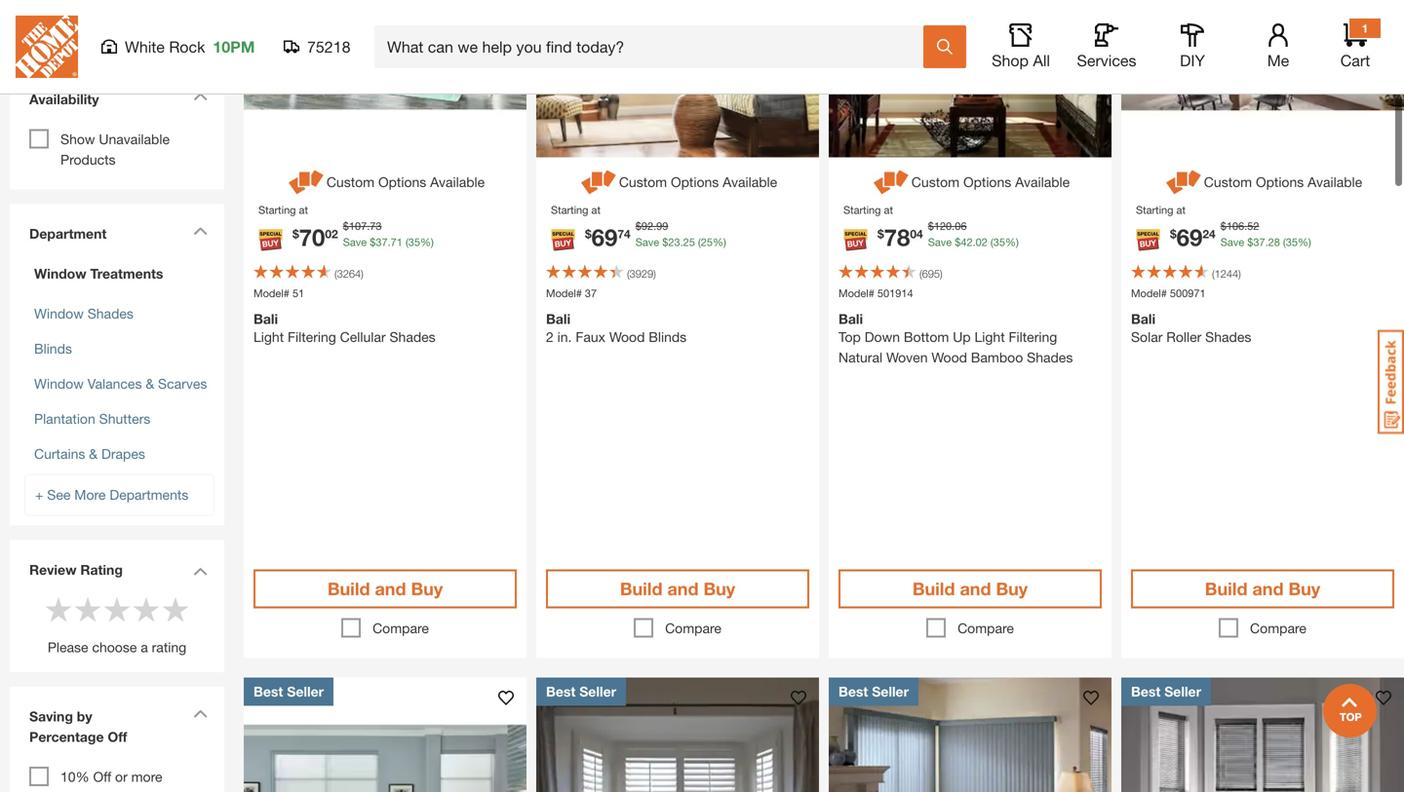 Task type: describe. For each thing, give the bounding box(es) containing it.
model# 51
[[254, 287, 304, 300]]

more options icon image for $ 69 24
[[1163, 167, 1204, 198]]

1 horizontal spatial 37
[[585, 287, 597, 300]]

( 3264 )
[[335, 268, 364, 280]]

4 buy from the left
[[1289, 579, 1321, 600]]

rating
[[80, 562, 123, 578]]

best for 1 in. aluminum mini blinds image
[[1131, 684, 1161, 700]]

curtains
[[34, 446, 85, 462]]

( inside $ 92 . 99 save $ 23 . 25 ( 25 %)
[[698, 236, 701, 249]]

( down 74
[[627, 268, 630, 280]]

build and buy link for 78
[[839, 570, 1102, 609]]

501914
[[878, 287, 914, 300]]

drapes
[[101, 446, 145, 462]]

rock
[[169, 38, 205, 56]]

starting for $ 78 04
[[844, 204, 881, 217]]

services button
[[1076, 23, 1138, 70]]

52
[[1248, 220, 1260, 233]]

blinds inside the bali 2 in. faux wood blinds
[[649, 329, 687, 345]]

$ right the 24 on the top right
[[1221, 220, 1227, 233]]

at for $ 69 74
[[592, 204, 601, 217]]

window for window treatments
[[34, 266, 86, 282]]

available for $ 69 74
[[723, 174, 778, 190]]

please choose a rating
[[48, 640, 186, 656]]

same-
[[60, 17, 101, 33]]

$ 120 . 06 save $ 42 . 02 ( 35 %)
[[928, 220, 1019, 249]]

3929
[[630, 268, 654, 280]]

$ down 06 in the right of the page
[[955, 236, 961, 249]]

available for $ 69 24
[[1308, 174, 1363, 190]]

500971
[[1170, 287, 1206, 300]]

bali for $ 69 74
[[546, 311, 571, 327]]

74
[[618, 227, 631, 241]]

69 for $ 69 74
[[592, 223, 618, 251]]

1 star symbol image from the left
[[44, 595, 73, 625]]

24
[[1203, 227, 1216, 241]]

1 25 from the left
[[683, 236, 695, 249]]

in.
[[558, 329, 572, 345]]

custom options available for $ 70 02
[[327, 174, 485, 190]]

$ 69 74
[[585, 223, 631, 251]]

compare for 78
[[958, 621, 1014, 637]]

percentage
[[29, 730, 104, 746]]

starting for $ 69 24
[[1136, 204, 1174, 217]]

$ right 74
[[636, 220, 642, 233]]

me
[[1268, 51, 1290, 70]]

window valances & scarves link
[[34, 376, 207, 392]]

) for $ 70 02
[[361, 268, 364, 280]]

and for 70
[[375, 579, 406, 600]]

build and buy for 70
[[328, 579, 443, 600]]

0 horizontal spatial blinds
[[34, 341, 72, 357]]

$ inside $ 69 24
[[1170, 227, 1177, 241]]

by
[[77, 709, 92, 725]]

$ 69 24
[[1170, 223, 1216, 251]]

3 star symbol image from the left
[[102, 595, 132, 625]]

or
[[115, 770, 128, 786]]

( 695 )
[[920, 268, 943, 280]]

shades inside bali solar roller shades
[[1206, 329, 1252, 345]]

save for $ 78 04
[[928, 236, 952, 249]]

solar roller shades image
[[1122, 0, 1404, 158]]

window shades
[[34, 306, 134, 322]]

shades inside bali light filtering cellular shades
[[390, 329, 436, 345]]

build and buy for 78
[[913, 579, 1028, 600]]

more options icon image for $ 78 04
[[871, 167, 912, 198]]

light inside bali light filtering cellular shades
[[254, 329, 284, 345]]

white rock 10pm
[[125, 38, 255, 56]]

available for $ 78 04
[[1015, 174, 1070, 190]]

build for 70
[[328, 579, 370, 600]]

bali solar roller shades
[[1131, 311, 1252, 345]]

caret icon image for department
[[193, 227, 208, 236]]

model# for $ 70 02
[[254, 287, 290, 300]]

$ right 04
[[928, 220, 934, 233]]

show unavailable products link
[[60, 131, 170, 168]]

4 build from the left
[[1205, 579, 1248, 600]]

best seller for 1 in. aluminum mini blinds image
[[1131, 684, 1202, 700]]

department link
[[20, 214, 215, 254]]

at for $ 70 02
[[299, 204, 308, 217]]

02 inside $ 70 02
[[325, 227, 338, 241]]

seller for continuous loop light filtering roller shades image
[[287, 684, 324, 700]]

42
[[961, 236, 973, 249]]

+ see more departments
[[35, 487, 189, 503]]

down
[[865, 329, 900, 345]]

light filtering cellular shades image
[[244, 0, 527, 158]]

( inside $ 120 . 06 save $ 42 . 02 ( 35 %)
[[991, 236, 994, 249]]

available for $ 70 02
[[430, 174, 485, 190]]

continuous loop light filtering roller shades image
[[244, 678, 527, 793]]

4 compare from the left
[[1250, 621, 1307, 637]]

show
[[60, 131, 95, 147]]

71
[[391, 236, 403, 249]]

review
[[29, 562, 77, 578]]

75218 button
[[284, 37, 351, 57]]

cart 1
[[1341, 21, 1371, 70]]

curtains & drapes link
[[34, 446, 145, 462]]

shop
[[992, 51, 1029, 70]]

1 star symbol image from the left
[[132, 595, 161, 625]]

diy
[[1180, 51, 1205, 70]]

695
[[922, 268, 940, 280]]

unavailable
[[99, 131, 170, 147]]

save for $ 69 24
[[1221, 236, 1245, 249]]

solar
[[1131, 329, 1163, 345]]

bali for $ 70 02
[[254, 311, 278, 327]]

+
[[35, 487, 43, 503]]

10% off or more link
[[60, 770, 162, 786]]

starting for $ 69 74
[[551, 204, 589, 217]]

roller
[[1167, 329, 1202, 345]]

plantation shutters link
[[34, 411, 150, 427]]

2 25 from the left
[[701, 236, 713, 249]]

buy for 70
[[411, 579, 443, 600]]

cart
[[1341, 51, 1371, 70]]

rating
[[152, 640, 186, 656]]

seller for 1 in. aluminum mini blinds image
[[1165, 684, 1202, 700]]

3.5 in. curved vinyl vertical blinds image
[[829, 678, 1112, 793]]

caret icon image for saving by percentage off
[[193, 710, 208, 719]]

%) for $ 69 74
[[713, 236, 727, 249]]

) for $ 69 74
[[654, 268, 656, 280]]

saving
[[29, 709, 73, 725]]

10%
[[60, 770, 89, 786]]

see
[[47, 487, 71, 503]]

wood inside bali top down bottom up light filtering natural woven wood bamboo shades
[[932, 350, 967, 366]]

starting at for $ 78 04
[[844, 204, 893, 217]]

model# for $ 69 24
[[1131, 287, 1167, 300]]

) for $ 78 04
[[940, 268, 943, 280]]

show unavailable products
[[60, 131, 170, 168]]

10% off or more
[[60, 770, 162, 786]]

35 for 70
[[408, 236, 420, 249]]

75218
[[307, 38, 351, 56]]

filtering inside bali light filtering cellular shades
[[288, 329, 336, 345]]

1 in. aluminum mini blinds image
[[1122, 678, 1404, 793]]

best for 3.5 in. curved vinyl vertical blinds image
[[839, 684, 868, 700]]

more options icon image for $ 69 74
[[578, 167, 619, 198]]

diy button
[[1162, 23, 1224, 70]]

shades down window treatments link
[[87, 306, 134, 322]]

) for $ 69 24
[[1239, 268, 1241, 280]]

top down bottom up light filtering natural woven wood bamboo shades image
[[829, 0, 1112, 158]]

custom options available for $ 78 04
[[912, 174, 1070, 190]]

1
[[1362, 21, 1369, 35]]

caret icon image for availability
[[193, 92, 208, 101]]

37 for 69
[[1254, 236, 1266, 249]]

more
[[74, 487, 106, 503]]

2 in. faux wood blinds image
[[536, 0, 819, 158]]

69 for $ 69 24
[[1177, 223, 1203, 251]]

$ down 73
[[370, 236, 376, 249]]

cellular
[[340, 329, 386, 345]]

+ see more departments link
[[24, 475, 215, 516]]

buy for 69
[[704, 579, 736, 600]]

saving by percentage off link
[[20, 697, 215, 763]]

compare for 70
[[373, 621, 429, 637]]

and for 69
[[668, 579, 699, 600]]

all
[[1033, 51, 1050, 70]]

bali 2 in. faux wood blinds
[[546, 311, 687, 345]]

%) for $ 69 24
[[1298, 236, 1312, 249]]

$ down 52 on the top right of page
[[1248, 236, 1254, 249]]

blinds link
[[34, 341, 72, 357]]

up
[[953, 329, 971, 345]]

bali top down bottom up light filtering natural woven wood bamboo shades
[[839, 311, 1073, 366]]

please
[[48, 640, 88, 656]]



Task type: vqa. For each thing, say whether or not it's contained in the screenshot.
Window to the bottom
yes



Task type: locate. For each thing, give the bounding box(es) containing it.
3 at from the left
[[884, 204, 893, 217]]

1 light from the left
[[254, 329, 284, 345]]

3 build and buy link from the left
[[839, 570, 1102, 609]]

composite wood shutters image
[[536, 678, 819, 793]]

1 and from the left
[[375, 579, 406, 600]]

2 filtering from the left
[[1009, 329, 1058, 345]]

4 model# from the left
[[1131, 287, 1167, 300]]

3 compare from the left
[[958, 621, 1014, 637]]

star symbol image down review rating link at left bottom
[[73, 595, 102, 625]]

saving by percentage off
[[29, 709, 127, 746]]

plantation shutters
[[34, 411, 150, 427]]

2 at from the left
[[592, 204, 601, 217]]

save for $ 69 74
[[636, 236, 660, 249]]

more
[[131, 770, 162, 786]]

custom up the 120
[[912, 174, 960, 190]]

2 custom from the left
[[619, 174, 667, 190]]

$ left 04
[[878, 227, 884, 241]]

1 horizontal spatial 25
[[701, 236, 713, 249]]

custom options available for $ 69 74
[[619, 174, 778, 190]]

2 star symbol image from the left
[[161, 595, 190, 625]]

shades right roller on the top right of page
[[1206, 329, 1252, 345]]

35 inside $ 120 . 06 save $ 42 . 02 ( 35 %)
[[994, 236, 1006, 249]]

3 window from the top
[[34, 376, 84, 392]]

3 options from the left
[[964, 174, 1012, 190]]

bali for $ 69 24
[[1131, 311, 1156, 327]]

.
[[367, 220, 370, 233], [654, 220, 657, 233], [952, 220, 955, 233], [1245, 220, 1248, 233], [388, 236, 391, 249], [680, 236, 683, 249], [973, 236, 976, 249], [1266, 236, 1269, 249]]

best seller for 3.5 in. curved vinyl vertical blinds image
[[839, 684, 909, 700]]

1 model# from the left
[[254, 287, 290, 300]]

3 best from the left
[[839, 684, 868, 700]]

35 right 28
[[1286, 236, 1298, 249]]

What can we help you find today? search field
[[387, 26, 923, 67]]

1 build and buy link from the left
[[254, 570, 517, 609]]

model# for $ 78 04
[[839, 287, 875, 300]]

custom up 92
[[619, 174, 667, 190]]

3 35 from the left
[[1286, 236, 1298, 249]]

light inside bali top down bottom up light filtering natural woven wood bamboo shades
[[975, 329, 1005, 345]]

treatments
[[90, 266, 163, 282]]

blinds
[[649, 329, 687, 345], [34, 341, 72, 357]]

custom options available up 52 on the top right of page
[[1204, 174, 1363, 190]]

1244
[[1215, 268, 1239, 280]]

69 left the 106
[[1177, 223, 1203, 251]]

options up 73
[[378, 174, 427, 190]]

starting up $ 70 02
[[258, 204, 296, 217]]

1 best from the left
[[254, 684, 283, 700]]

model# left 501914
[[839, 287, 875, 300]]

73
[[370, 220, 382, 233]]

3 buy from the left
[[996, 579, 1028, 600]]

department
[[29, 226, 107, 242]]

%) inside $ 92 . 99 save $ 23 . 25 ( 25 %)
[[713, 236, 727, 249]]

white
[[125, 38, 165, 56]]

4 caret icon image from the top
[[193, 710, 208, 719]]

1 vertical spatial window
[[34, 306, 84, 322]]

and
[[375, 579, 406, 600], [668, 579, 699, 600], [960, 579, 991, 600], [1253, 579, 1284, 600]]

4 options from the left
[[1256, 174, 1304, 190]]

1 35 from the left
[[408, 236, 420, 249]]

51
[[293, 287, 304, 300]]

compare
[[373, 621, 429, 637], [665, 621, 722, 637], [958, 621, 1014, 637], [1250, 621, 1307, 637]]

35 inside $ 106 . 52 save $ 37 . 28 ( 35 %)
[[1286, 236, 1298, 249]]

plantation
[[34, 411, 95, 427]]

bamboo
[[971, 350, 1023, 366]]

1 bali from the left
[[254, 311, 278, 327]]

products
[[60, 152, 116, 168]]

bali for $ 78 04
[[839, 311, 863, 327]]

) down the 120
[[940, 268, 943, 280]]

starting at up 70
[[258, 204, 308, 217]]

%) right 23
[[713, 236, 727, 249]]

buy for 78
[[996, 579, 1028, 600]]

1 compare from the left
[[373, 621, 429, 637]]

review rating link
[[29, 560, 156, 581]]

seller for composite wood shutters image
[[580, 684, 616, 700]]

custom options available for $ 69 24
[[1204, 174, 1363, 190]]

wood down up
[[932, 350, 967, 366]]

1 window from the top
[[34, 266, 86, 282]]

best seller for composite wood shutters image
[[546, 684, 616, 700]]

available up $ 92 . 99 save $ 23 . 25 ( 25 %)
[[723, 174, 778, 190]]

options for $ 69 24
[[1256, 174, 1304, 190]]

4 best seller from the left
[[1131, 684, 1202, 700]]

star symbol image up please
[[44, 595, 73, 625]]

0 horizontal spatial wood
[[609, 329, 645, 345]]

78
[[884, 223, 910, 251]]

( down the 24 on the top right
[[1212, 268, 1215, 280]]

best for continuous loop light filtering roller shades image
[[254, 684, 283, 700]]

2 more options icon image from the left
[[578, 167, 619, 198]]

4 save from the left
[[1221, 236, 1245, 249]]

0 horizontal spatial 02
[[325, 227, 338, 241]]

0 horizontal spatial &
[[89, 446, 98, 462]]

bali up in.
[[546, 311, 571, 327]]

2 seller from the left
[[580, 684, 616, 700]]

filtering down '51'
[[288, 329, 336, 345]]

3 available from the left
[[1015, 174, 1070, 190]]

2 compare from the left
[[665, 621, 722, 637]]

2 and from the left
[[668, 579, 699, 600]]

$ up '51'
[[293, 227, 299, 241]]

& left scarves
[[146, 376, 154, 392]]

at for $ 78 04
[[884, 204, 893, 217]]

2 horizontal spatial 37
[[1254, 236, 1266, 249]]

starting at up $ 69 24
[[1136, 204, 1186, 217]]

save down the 106
[[1221, 236, 1245, 249]]

filtering up the bamboo
[[1009, 329, 1058, 345]]

star symbol image up a
[[132, 595, 161, 625]]

3 more options icon image from the left
[[871, 167, 912, 198]]

build for 78
[[913, 579, 955, 600]]

window for window shades
[[34, 306, 84, 322]]

starting at up $ 69 74
[[551, 204, 601, 217]]

off left or
[[93, 770, 111, 786]]

custom options available up 73
[[327, 174, 485, 190]]

at up $ 69 74
[[592, 204, 601, 217]]

1 custom options available from the left
[[327, 174, 485, 190]]

shades inside bali top down bottom up light filtering natural woven wood bamboo shades
[[1027, 350, 1073, 366]]

) down $ 107 . 73 save $ 37 . 71 ( 35 %)
[[361, 268, 364, 280]]

( 3929 )
[[627, 268, 656, 280]]

more options icon image up 70
[[286, 167, 327, 198]]

seller
[[287, 684, 324, 700], [580, 684, 616, 700], [872, 684, 909, 700], [1165, 684, 1202, 700]]

off up or
[[108, 730, 127, 746]]

star symbol image
[[132, 595, 161, 625], [161, 595, 190, 625]]

1 vertical spatial &
[[89, 446, 98, 462]]

35 right the 71
[[408, 236, 420, 249]]

2 star symbol image from the left
[[73, 595, 102, 625]]

options up $ 92 . 99 save $ 23 . 25 ( 25 %)
[[671, 174, 719, 190]]

4 best from the left
[[1131, 684, 1161, 700]]

107
[[349, 220, 367, 233]]

starting up $ 69 24
[[1136, 204, 1174, 217]]

02 right 42
[[976, 236, 988, 249]]

compare for 69
[[665, 621, 722, 637]]

4 %) from the left
[[1298, 236, 1312, 249]]

3 custom from the left
[[912, 174, 960, 190]]

3 build and buy from the left
[[913, 579, 1028, 600]]

custom options available up 06 in the right of the page
[[912, 174, 1070, 190]]

4 build and buy from the left
[[1205, 579, 1321, 600]]

1 buy from the left
[[411, 579, 443, 600]]

3 %) from the left
[[1006, 236, 1019, 249]]

4 and from the left
[[1253, 579, 1284, 600]]

1 vertical spatial wood
[[932, 350, 967, 366]]

review rating
[[29, 562, 123, 578]]

120
[[934, 220, 952, 233]]

)
[[361, 268, 364, 280], [654, 268, 656, 280], [940, 268, 943, 280], [1239, 268, 1241, 280]]

1 more options icon image from the left
[[286, 167, 327, 198]]

1 69 from the left
[[592, 223, 618, 251]]

availability link
[[20, 80, 215, 124]]

1 horizontal spatial blinds
[[649, 329, 687, 345]]

1 vertical spatial off
[[93, 770, 111, 786]]

save inside $ 106 . 52 save $ 37 . 28 ( 35 %)
[[1221, 236, 1245, 249]]

0 horizontal spatial 35
[[408, 236, 420, 249]]

star symbol image
[[44, 595, 73, 625], [73, 595, 102, 625], [102, 595, 132, 625]]

23
[[668, 236, 680, 249]]

the home depot logo image
[[16, 16, 78, 78]]

bali up top
[[839, 311, 863, 327]]

4 starting at from the left
[[1136, 204, 1186, 217]]

3 caret icon image from the top
[[193, 568, 208, 576]]

1 options from the left
[[378, 174, 427, 190]]

2 light from the left
[[975, 329, 1005, 345]]

window valances & scarves
[[34, 376, 207, 392]]

( down 04
[[920, 268, 922, 280]]

37 inside $ 107 . 73 save $ 37 . 71 ( 35 %)
[[376, 236, 388, 249]]

92
[[642, 220, 654, 233]]

%) right 28
[[1298, 236, 1312, 249]]

2 best seller from the left
[[546, 684, 616, 700]]

availability
[[29, 91, 99, 107]]

bali down model# 51
[[254, 311, 278, 327]]

06
[[955, 220, 967, 233]]

at up 78
[[884, 204, 893, 217]]

4 custom options available from the left
[[1204, 174, 1363, 190]]

custom up 107
[[327, 174, 375, 190]]

shop all
[[992, 51, 1050, 70]]

caret icon image inside saving by percentage off link
[[193, 710, 208, 719]]

starting
[[258, 204, 296, 217], [551, 204, 589, 217], [844, 204, 881, 217], [1136, 204, 1174, 217]]

custom for $ 69 24
[[1204, 174, 1252, 190]]

build and buy
[[328, 579, 443, 600], [620, 579, 736, 600], [913, 579, 1028, 600], [1205, 579, 1321, 600]]

window shades link
[[34, 306, 134, 322]]

model# left '51'
[[254, 287, 290, 300]]

0 vertical spatial wood
[[609, 329, 645, 345]]

0 horizontal spatial filtering
[[288, 329, 336, 345]]

4 bali from the left
[[1131, 311, 1156, 327]]

%) right 42
[[1006, 236, 1019, 249]]

3 model# from the left
[[839, 287, 875, 300]]

bali
[[254, 311, 278, 327], [546, 311, 571, 327], [839, 311, 863, 327], [1131, 311, 1156, 327]]

70
[[299, 223, 325, 251]]

35 for 78
[[994, 236, 1006, 249]]

1 build from the left
[[328, 579, 370, 600]]

starting at for $ 70 02
[[258, 204, 308, 217]]

4 at from the left
[[1177, 204, 1186, 217]]

$ inside the $ 78 04
[[878, 227, 884, 241]]

and for 78
[[960, 579, 991, 600]]

options up 52 on the top right of page
[[1256, 174, 1304, 190]]

$ left the 24 on the top right
[[1170, 227, 1177, 241]]

3264
[[337, 268, 361, 280]]

window down blinds link
[[34, 376, 84, 392]]

1 filtering from the left
[[288, 329, 336, 345]]

$ inside $ 70 02
[[293, 227, 299, 241]]

bali up solar
[[1131, 311, 1156, 327]]

off inside saving by percentage off
[[108, 730, 127, 746]]

1 %) from the left
[[420, 236, 434, 249]]

delivery
[[129, 17, 177, 33]]

bali light filtering cellular shades
[[254, 311, 436, 345]]

10pm
[[213, 38, 255, 56]]

1 horizontal spatial wood
[[932, 350, 967, 366]]

%) right the 71
[[420, 236, 434, 249]]

starting at for $ 69 24
[[1136, 204, 1186, 217]]

caret icon image
[[193, 92, 208, 101], [193, 227, 208, 236], [193, 568, 208, 576], [193, 710, 208, 719]]

1 starting from the left
[[258, 204, 296, 217]]

bali inside bali top down bottom up light filtering natural woven wood bamboo shades
[[839, 311, 863, 327]]

0 horizontal spatial 25
[[683, 236, 695, 249]]

99
[[657, 220, 668, 233]]

at for $ 69 24
[[1177, 204, 1186, 217]]

save inside $ 92 . 99 save $ 23 . 25 ( 25 %)
[[636, 236, 660, 249]]

starting up the $ 78 04 in the top right of the page
[[844, 204, 881, 217]]

bali inside the bali 2 in. faux wood blinds
[[546, 311, 571, 327]]

3 custom options available from the left
[[912, 174, 1070, 190]]

%) for $ 78 04
[[1006, 236, 1019, 249]]

1 horizontal spatial 02
[[976, 236, 988, 249]]

3 seller from the left
[[872, 684, 909, 700]]

1 horizontal spatial &
[[146, 376, 154, 392]]

options for $ 70 02
[[378, 174, 427, 190]]

build and buy for 69
[[620, 579, 736, 600]]

( right 42
[[991, 236, 994, 249]]

model# for $ 69 74
[[546, 287, 582, 300]]

3 and from the left
[[960, 579, 991, 600]]

seller for 3.5 in. curved vinyl vertical blinds image
[[872, 684, 909, 700]]

shades right the bamboo
[[1027, 350, 1073, 366]]

star symbol image up the rating
[[161, 595, 190, 625]]

save inside $ 120 . 06 save $ 42 . 02 ( 35 %)
[[928, 236, 952, 249]]

1 horizontal spatial 69
[[1177, 223, 1203, 251]]

1 best seller from the left
[[254, 684, 324, 700]]

starting up $ 69 74
[[551, 204, 589, 217]]

1 available from the left
[[430, 174, 485, 190]]

( inside $ 106 . 52 save $ 37 . 28 ( 35 %)
[[1283, 236, 1286, 249]]

69 left 92
[[592, 223, 618, 251]]

bali inside bali solar roller shades
[[1131, 311, 1156, 327]]

( right 23
[[698, 236, 701, 249]]

bali inside bali light filtering cellular shades
[[254, 311, 278, 327]]

28
[[1269, 236, 1281, 249]]

0 horizontal spatial 69
[[592, 223, 618, 251]]

custom for $ 70 02
[[327, 174, 375, 190]]

02
[[325, 227, 338, 241], [976, 236, 988, 249]]

more options icon image for $ 70 02
[[286, 167, 327, 198]]

2 build from the left
[[620, 579, 663, 600]]

me button
[[1247, 23, 1310, 70]]

custom up the 106
[[1204, 174, 1252, 190]]

wood right faux
[[609, 329, 645, 345]]

shades right cellular
[[390, 329, 436, 345]]

0 horizontal spatial 37
[[376, 236, 388, 249]]

faux
[[576, 329, 606, 345]]

1 horizontal spatial light
[[975, 329, 1005, 345]]

custom options available up $ 92 . 99 save $ 23 . 25 ( 25 %)
[[619, 174, 778, 190]]

feedback link image
[[1378, 330, 1405, 435]]

window treatments
[[34, 266, 163, 282]]

$ inside $ 69 74
[[585, 227, 592, 241]]

35 inside $ 107 . 73 save $ 37 . 71 ( 35 %)
[[408, 236, 420, 249]]

1 ) from the left
[[361, 268, 364, 280]]

1 at from the left
[[299, 204, 308, 217]]

save down 107
[[343, 236, 367, 249]]

2 build and buy from the left
[[620, 579, 736, 600]]

4 seller from the left
[[1165, 684, 1202, 700]]

bottom
[[904, 329, 949, 345]]

( down $ 70 02
[[335, 268, 337, 280]]

( right 28
[[1283, 236, 1286, 249]]

custom for $ 78 04
[[912, 174, 960, 190]]

1 horizontal spatial filtering
[[1009, 329, 1058, 345]]

at
[[299, 204, 308, 217], [592, 204, 601, 217], [884, 204, 893, 217], [1177, 204, 1186, 217]]

4 ) from the left
[[1239, 268, 1241, 280]]

& left drapes
[[89, 446, 98, 462]]

blinds down 3929
[[649, 329, 687, 345]]

more options icon image
[[286, 167, 327, 198], [578, 167, 619, 198], [871, 167, 912, 198], [1163, 167, 1204, 198]]

%) for $ 70 02
[[420, 236, 434, 249]]

02 left 107
[[325, 227, 338, 241]]

0 vertical spatial &
[[146, 376, 154, 392]]

save inside $ 107 . 73 save $ 37 . 71 ( 35 %)
[[343, 236, 367, 249]]

top
[[839, 329, 861, 345]]

$ left 74
[[585, 227, 592, 241]]

2 caret icon image from the top
[[193, 227, 208, 236]]

3 bali from the left
[[839, 311, 863, 327]]

save down the 120
[[928, 236, 952, 249]]

light down model# 51
[[254, 329, 284, 345]]

37 left 28
[[1254, 236, 1266, 249]]

more options icon image up 78
[[871, 167, 912, 198]]

options for $ 69 74
[[671, 174, 719, 190]]

build for 69
[[620, 579, 663, 600]]

35 for 69
[[1286, 236, 1298, 249]]

37 left the 71
[[376, 236, 388, 249]]

2 vertical spatial window
[[34, 376, 84, 392]]

2 save from the left
[[636, 236, 660, 249]]

window for window valances & scarves
[[34, 376, 84, 392]]

%)
[[420, 236, 434, 249], [713, 236, 727, 249], [1006, 236, 1019, 249], [1298, 236, 1312, 249]]

( inside $ 107 . 73 save $ 37 . 71 ( 35 %)
[[406, 236, 408, 249]]

0 vertical spatial window
[[34, 266, 86, 282]]

04
[[910, 227, 923, 241]]

woven
[[887, 350, 928, 366]]

$ down "99"
[[662, 236, 668, 249]]

3 best seller from the left
[[839, 684, 909, 700]]

build and buy link for 70
[[254, 570, 517, 609]]

day
[[101, 17, 125, 33]]

4 build and buy link from the left
[[1131, 570, 1395, 609]]

02 inside $ 120 . 06 save $ 42 . 02 ( 35 %)
[[976, 236, 988, 249]]

0 vertical spatial off
[[108, 730, 127, 746]]

1 horizontal spatial 35
[[994, 236, 1006, 249]]

options up 06 in the right of the page
[[964, 174, 1012, 190]]

37 for 70
[[376, 236, 388, 249]]

2 bali from the left
[[546, 311, 571, 327]]

best seller for continuous loop light filtering roller shades image
[[254, 684, 324, 700]]

model# up in.
[[546, 287, 582, 300]]

window down the department
[[34, 266, 86, 282]]

same-day delivery link
[[60, 17, 177, 33]]

1 custom from the left
[[327, 174, 375, 190]]

106
[[1227, 220, 1245, 233]]

options for $ 78 04
[[964, 174, 1012, 190]]

1 build and buy from the left
[[328, 579, 443, 600]]

2 custom options available from the left
[[619, 174, 778, 190]]

2 ) from the left
[[654, 268, 656, 280]]

model# left 500971
[[1131, 287, 1167, 300]]

wood inside the bali 2 in. faux wood blinds
[[609, 329, 645, 345]]

2 35 from the left
[[994, 236, 1006, 249]]

filtering inside bali top down bottom up light filtering natural woven wood bamboo shades
[[1009, 329, 1058, 345]]

available up $ 106 . 52 save $ 37 . 28 ( 35 %)
[[1308, 174, 1363, 190]]

2 options from the left
[[671, 174, 719, 190]]

2
[[546, 329, 554, 345]]

model# 37
[[546, 287, 597, 300]]

caret icon image inside the availability link
[[193, 92, 208, 101]]

same-day delivery
[[60, 17, 177, 33]]

choose
[[92, 640, 137, 656]]

37 up the bali 2 in. faux wood blinds
[[585, 287, 597, 300]]

37 inside $ 106 . 52 save $ 37 . 28 ( 35 %)
[[1254, 236, 1266, 249]]

more options icon image up $ 69 74
[[578, 167, 619, 198]]

1 starting at from the left
[[258, 204, 308, 217]]

2 horizontal spatial 35
[[1286, 236, 1298, 249]]

star symbol image up please choose a rating
[[102, 595, 132, 625]]

2 model# from the left
[[546, 287, 582, 300]]

%) inside $ 120 . 06 save $ 42 . 02 ( 35 %)
[[1006, 236, 1019, 249]]

2 starting at from the left
[[551, 204, 601, 217]]

valances
[[87, 376, 142, 392]]

at up 70
[[299, 204, 308, 217]]

2 starting from the left
[[551, 204, 589, 217]]

%) inside $ 107 . 73 save $ 37 . 71 ( 35 %)
[[420, 236, 434, 249]]

2 %) from the left
[[713, 236, 727, 249]]

2 buy from the left
[[704, 579, 736, 600]]

natural
[[839, 350, 883, 366]]

blinds down window shades link
[[34, 341, 72, 357]]

1 seller from the left
[[287, 684, 324, 700]]

available up $ 107 . 73 save $ 37 . 71 ( 35 %)
[[430, 174, 485, 190]]

) down $ 106 . 52 save $ 37 . 28 ( 35 %)
[[1239, 268, 1241, 280]]

light up the bamboo
[[975, 329, 1005, 345]]

departments
[[110, 487, 189, 503]]

$ left 73
[[343, 220, 349, 233]]

%) inside $ 106 . 52 save $ 37 . 28 ( 35 %)
[[1298, 236, 1312, 249]]

3 ) from the left
[[940, 268, 943, 280]]

3 save from the left
[[928, 236, 952, 249]]

save down 92
[[636, 236, 660, 249]]

) down $ 92 . 99 save $ 23 . 25 ( 25 %)
[[654, 268, 656, 280]]

caret icon image inside department link
[[193, 227, 208, 236]]

build and buy link for 69
[[546, 570, 810, 609]]

scarves
[[158, 376, 207, 392]]

starting at for $ 69 74
[[551, 204, 601, 217]]

0 horizontal spatial light
[[254, 329, 284, 345]]

$ 70 02
[[293, 223, 338, 251]]

2 available from the left
[[723, 174, 778, 190]]

( right the 71
[[406, 236, 408, 249]]

$ 92 . 99 save $ 23 . 25 ( 25 %)
[[636, 220, 727, 249]]

$ 106 . 52 save $ 37 . 28 ( 35 %)
[[1221, 220, 1312, 249]]

35
[[408, 236, 420, 249], [994, 236, 1006, 249], [1286, 236, 1298, 249]]

best for composite wood shutters image
[[546, 684, 576, 700]]

$ 78 04
[[878, 223, 923, 251]]

4 more options icon image from the left
[[1163, 167, 1204, 198]]

available up $ 120 . 06 save $ 42 . 02 ( 35 %)
[[1015, 174, 1070, 190]]

save for $ 70 02
[[343, 236, 367, 249]]

custom for $ 69 74
[[619, 174, 667, 190]]

a
[[141, 640, 148, 656]]

starting for $ 70 02
[[258, 204, 296, 217]]

4 custom from the left
[[1204, 174, 1252, 190]]



